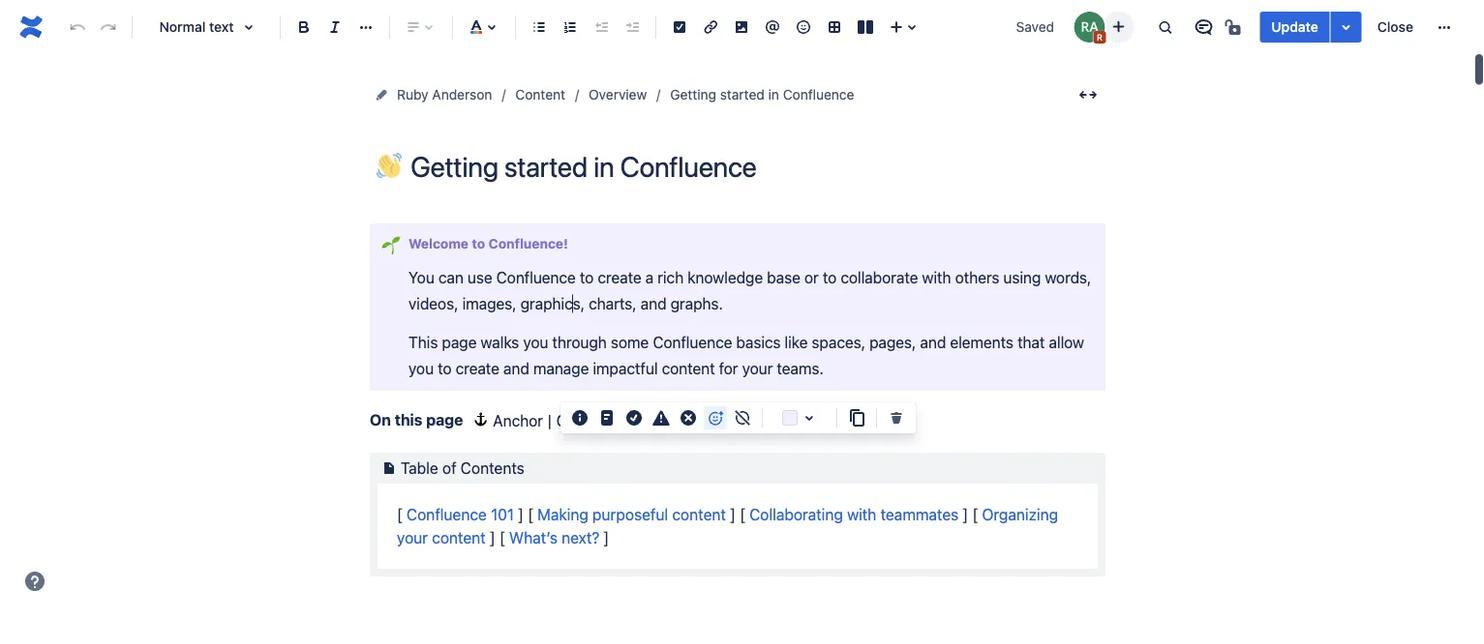 Task type: locate. For each thing, give the bounding box(es) containing it.
confluence up graphics,
[[496, 268, 576, 287]]

success image
[[623, 407, 646, 430]]

content
[[515, 87, 565, 103]]

confluence image
[[15, 12, 46, 43]]

0 vertical spatial and
[[641, 295, 667, 313]]

welcome
[[409, 236, 469, 252]]

on
[[370, 411, 391, 430]]

getting
[[670, 87, 716, 103]]

normal text
[[159, 19, 234, 35]]

:wave: image
[[377, 153, 402, 178], [377, 153, 402, 178]]

bullet list ⌘⇧8 image
[[528, 15, 551, 39]]

table of contents
[[401, 459, 524, 478]]

to right the or
[[823, 268, 837, 287]]

spaces,
[[812, 333, 865, 352]]

impactful
[[593, 360, 658, 378]]

and down 'walks'
[[503, 360, 529, 378]]

page
[[442, 333, 477, 352], [426, 411, 463, 430], [615, 411, 650, 430]]

action item image
[[668, 15, 691, 39]]

table
[[401, 459, 438, 478]]

confluence image
[[15, 12, 46, 43]]

add image, video, or file image
[[730, 15, 753, 39]]

organizing your content
[[397, 506, 1062, 547]]

you can use confluence to create a rich knowledge base or to collaborate with others using words, videos, images, graphics, charts, and graphs.
[[409, 268, 1095, 313]]

this
[[395, 411, 422, 430]]

0 vertical spatial create
[[598, 268, 642, 287]]

table of contents image
[[378, 457, 401, 480]]

with
[[922, 268, 951, 287], [847, 506, 877, 524]]

1 horizontal spatial and
[[641, 295, 667, 313]]

anchor
[[493, 411, 543, 430]]

you
[[409, 268, 434, 287]]

1 vertical spatial create
[[456, 360, 499, 378]]

1 horizontal spatial your
[[742, 360, 773, 378]]

anchor | on-this-page
[[493, 411, 650, 430]]

what's
[[509, 529, 558, 547]]

0 vertical spatial with
[[922, 268, 951, 287]]

1 vertical spatial and
[[920, 333, 946, 352]]

create up charts, at the left of page
[[598, 268, 642, 287]]

0 horizontal spatial create
[[456, 360, 499, 378]]

confluence
[[783, 87, 854, 103], [496, 268, 576, 287], [653, 333, 732, 352], [407, 506, 487, 524]]

with left teammates on the bottom right
[[847, 506, 877, 524]]

making
[[538, 506, 588, 524]]

content down the confluence 101 link
[[432, 529, 486, 547]]

]
[[518, 506, 524, 524], [730, 506, 736, 524], [963, 506, 968, 524], [490, 529, 495, 547], [604, 529, 609, 547]]

and down a
[[641, 295, 667, 313]]

organizing your content link
[[397, 506, 1062, 547]]

undo ⌘z image
[[66, 15, 89, 39]]

0 horizontal spatial and
[[503, 360, 529, 378]]

and
[[641, 295, 667, 313], [920, 333, 946, 352], [503, 360, 529, 378]]

to up charts, at the left of page
[[580, 268, 594, 287]]

through
[[552, 333, 607, 352]]

overview link
[[589, 83, 647, 107]]

on-
[[556, 411, 583, 430]]

and right the pages,
[[920, 333, 946, 352]]

you
[[523, 333, 548, 352], [409, 360, 434, 378]]

can
[[438, 268, 464, 287]]

create inside you can use confluence to create a rich knowledge base or to collaborate with others using words, videos, images, graphics, charts, and graphs.
[[598, 268, 642, 287]]

of
[[442, 459, 457, 478]]

0 horizontal spatial with
[[847, 506, 877, 524]]

] right '101'
[[518, 506, 524, 524]]

with left 'others'
[[922, 268, 951, 287]]

update
[[1272, 19, 1318, 35]]

error image
[[677, 407, 700, 430]]

1 horizontal spatial create
[[598, 268, 642, 287]]

collaborating
[[749, 506, 843, 524]]

1 horizontal spatial with
[[922, 268, 951, 287]]

content right "purposeful"
[[672, 506, 726, 524]]

to down this
[[438, 360, 452, 378]]

use
[[468, 268, 492, 287]]

normal
[[159, 19, 206, 35]]

pages,
[[869, 333, 916, 352]]

background color image
[[798, 407, 821, 430]]

to inside this page walks you through some confluence basics like spaces, pages, and elements that allow you to create and manage impactful content for your teams.
[[438, 360, 452, 378]]

content link
[[515, 83, 565, 107]]

comment icon image
[[1192, 15, 1215, 39]]

next?
[[562, 529, 599, 547]]

your
[[742, 360, 773, 378], [397, 529, 428, 547]]

2 horizontal spatial and
[[920, 333, 946, 352]]

0 vertical spatial content
[[662, 360, 715, 378]]

0 vertical spatial your
[[742, 360, 773, 378]]

] [ what's next? ]
[[486, 529, 609, 547]]

create
[[598, 268, 642, 287], [456, 360, 499, 378]]

you down this
[[409, 360, 434, 378]]

2 vertical spatial content
[[432, 529, 486, 547]]

your down the confluence 101 link
[[397, 529, 428, 547]]

content left "for" on the left bottom
[[662, 360, 715, 378]]

invite to edit image
[[1107, 15, 1130, 38]]

confluence down 'graphs.'
[[653, 333, 732, 352]]

your down the basics
[[742, 360, 773, 378]]

0 vertical spatial you
[[523, 333, 548, 352]]

that
[[1018, 333, 1045, 352]]

1 vertical spatial your
[[397, 529, 428, 547]]

with inside you can use confluence to create a rich knowledge base or to collaborate with others using words, videos, images, graphics, charts, and graphs.
[[922, 268, 951, 287]]

others
[[955, 268, 999, 287]]

page inside this page walks you through some confluence basics like spaces, pages, and elements that allow you to create and manage impactful content for your teams.
[[442, 333, 477, 352]]

adjust update settings image
[[1335, 15, 1358, 39]]

anchor image
[[470, 409, 493, 432]]

indent tab image
[[621, 15, 644, 39]]

on this page
[[370, 411, 463, 430]]

confluence right "in"
[[783, 87, 854, 103]]

0 horizontal spatial you
[[409, 360, 434, 378]]

table image
[[823, 15, 846, 39]]

and inside you can use confluence to create a rich knowledge base or to collaborate with others using words, videos, images, graphics, charts, and graphs.
[[641, 295, 667, 313]]

confluence 101 link
[[407, 506, 514, 524]]

redo ⌘⇧z image
[[97, 15, 120, 39]]

outdent ⇧tab image
[[590, 15, 613, 39]]

you right 'walks'
[[523, 333, 548, 352]]

normal text button
[[140, 6, 272, 48]]

content
[[662, 360, 715, 378], [672, 506, 726, 524], [432, 529, 486, 547]]

close
[[1377, 19, 1414, 35]]

getting started in confluence
[[670, 87, 854, 103]]

warning image
[[650, 407, 673, 430]]

[
[[397, 506, 403, 524], [528, 506, 533, 524], [740, 506, 745, 524], [973, 506, 978, 524], [499, 529, 505, 547]]

saved
[[1016, 19, 1054, 35]]

0 horizontal spatial your
[[397, 529, 428, 547]]

[ down 'table of contents' image
[[397, 506, 403, 524]]

make page full-width image
[[1077, 83, 1100, 107]]

create down 'walks'
[[456, 360, 499, 378]]

or
[[805, 268, 819, 287]]

getting started in confluence link
[[670, 83, 854, 107]]

like
[[785, 333, 808, 352]]

what's next? link
[[509, 529, 599, 547]]

to
[[472, 236, 485, 252], [580, 268, 594, 287], [823, 268, 837, 287], [438, 360, 452, 378]]



Task type: describe. For each thing, give the bounding box(es) containing it.
1 horizontal spatial you
[[523, 333, 548, 352]]

basics
[[736, 333, 781, 352]]

update button
[[1260, 12, 1330, 43]]

ruby anderson
[[397, 87, 492, 103]]

] down '101'
[[490, 529, 495, 547]]

ruby anderson link
[[397, 83, 492, 107]]

[ left organizing
[[973, 506, 978, 524]]

ruby anderson image
[[1074, 12, 1105, 43]]

] right teammates on the bottom right
[[963, 506, 968, 524]]

contents
[[461, 459, 524, 478]]

editor add emoji image
[[704, 407, 727, 430]]

link image
[[699, 15, 722, 39]]

copy image
[[845, 407, 868, 430]]

welcome to confluence!
[[409, 236, 568, 252]]

confluence inside getting started in confluence link
[[783, 87, 854, 103]]

layouts image
[[854, 15, 877, 39]]

this
[[409, 333, 438, 352]]

ruby
[[397, 87, 429, 103]]

a
[[645, 268, 654, 287]]

collaborate
[[841, 268, 918, 287]]

organizing
[[982, 506, 1058, 524]]

making purposeful content link
[[538, 506, 726, 524]]

in
[[768, 87, 779, 103]]

confluence inside this page walks you through some confluence basics like spaces, pages, and elements that allow you to create and manage impactful content for your teams.
[[653, 333, 732, 352]]

italic ⌘i image
[[323, 15, 347, 39]]

your inside this page walks you through some confluence basics like spaces, pages, and elements that allow you to create and manage impactful content for your teams.
[[742, 360, 773, 378]]

knowledge
[[688, 268, 763, 287]]

videos,
[[409, 295, 458, 313]]

allow
[[1049, 333, 1084, 352]]

elements
[[950, 333, 1014, 352]]

1 vertical spatial you
[[409, 360, 434, 378]]

remove emoji image
[[731, 407, 754, 430]]

[ left collaborating
[[740, 506, 745, 524]]

images,
[[462, 295, 517, 313]]

confluence inside you can use confluence to create a rich knowledge base or to collaborate with others using words, videos, images, graphics, charts, and graphs.
[[496, 268, 576, 287]]

find and replace image
[[1153, 15, 1177, 39]]

] right next?
[[604, 529, 609, 547]]

graphs.
[[671, 295, 723, 313]]

started
[[720, 87, 765, 103]]

create inside this page walks you through some confluence basics like spaces, pages, and elements that allow you to create and manage impactful content for your teams.
[[456, 360, 499, 378]]

101
[[491, 506, 514, 524]]

help image
[[23, 570, 46, 593]]

1 vertical spatial with
[[847, 506, 877, 524]]

walks
[[481, 333, 519, 352]]

your inside organizing your content
[[397, 529, 428, 547]]

manage
[[533, 360, 589, 378]]

some
[[611, 333, 649, 352]]

anderson
[[432, 87, 492, 103]]

base
[[767, 268, 801, 287]]

graphics,
[[521, 295, 585, 313]]

collaborating with teammates link
[[749, 506, 959, 524]]

numbered list ⌘⇧7 image
[[559, 15, 582, 39]]

note image
[[595, 407, 619, 430]]

charts,
[[589, 295, 637, 313]]

close button
[[1366, 12, 1425, 43]]

[ up the what's
[[528, 506, 533, 524]]

this-
[[583, 411, 615, 430]]

[ down '101'
[[499, 529, 505, 547]]

bold ⌘b image
[[292, 15, 316, 39]]

] left collaborating
[[730, 506, 736, 524]]

🌱
[[381, 236, 397, 254]]

rich
[[658, 268, 684, 287]]

mention image
[[761, 15, 784, 39]]

info image
[[568, 407, 592, 430]]

confluence down of
[[407, 506, 487, 524]]

using
[[1003, 268, 1041, 287]]

confluence!
[[489, 236, 568, 252]]

text
[[209, 19, 234, 35]]

move this page image
[[374, 87, 389, 103]]

Give this page a title text field
[[411, 151, 1106, 183]]

[ confluence 101 ] [ making purposeful content ] [ collaborating with teammates ] [
[[397, 506, 982, 524]]

more formatting image
[[354, 15, 378, 39]]

|
[[548, 411, 552, 430]]

content inside this page walks you through some confluence basics like spaces, pages, and elements that allow you to create and manage impactful content for your teams.
[[662, 360, 715, 378]]

teammates
[[881, 506, 959, 524]]

2 vertical spatial and
[[503, 360, 529, 378]]

Main content area, start typing to enter text. text field
[[370, 224, 1106, 621]]

remove image
[[885, 407, 908, 430]]

teams.
[[777, 360, 824, 378]]

content inside organizing your content
[[432, 529, 486, 547]]

no restrictions image
[[1223, 15, 1246, 39]]

words,
[[1045, 268, 1091, 287]]

1 vertical spatial content
[[672, 506, 726, 524]]

purposeful
[[593, 506, 668, 524]]

this page walks you through some confluence basics like spaces, pages, and elements that allow you to create and manage impactful content for your teams.
[[409, 333, 1088, 378]]

overview
[[589, 87, 647, 103]]

for
[[719, 360, 738, 378]]

more image
[[1433, 15, 1456, 39]]

to up use
[[472, 236, 485, 252]]

emoji image
[[792, 15, 815, 39]]



Task type: vqa. For each thing, say whether or not it's contained in the screenshot.
Note image
yes



